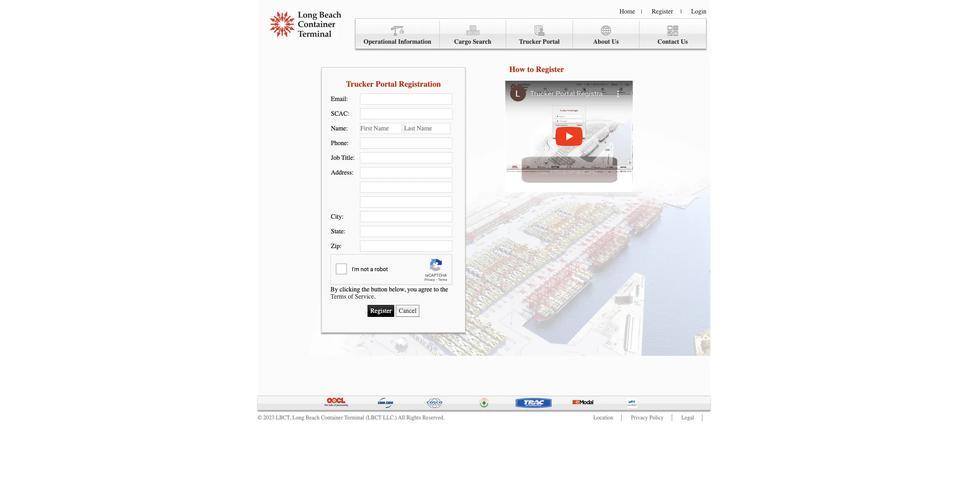 Task type: locate. For each thing, give the bounding box(es) containing it.
0 vertical spatial trucker
[[519, 38, 541, 45]]

the left .
[[362, 286, 369, 293]]

portal up email text box
[[376, 79, 397, 89]]

1 horizontal spatial trucker
[[519, 38, 541, 45]]

to right agree
[[434, 286, 439, 293]]

email :
[[331, 96, 348, 103]]

below,
[[389, 286, 406, 293]]

State text field
[[360, 226, 452, 237]]

about us
[[593, 38, 619, 45]]

city :
[[331, 213, 344, 221]]

| right home
[[641, 8, 642, 15]]

:
[[346, 96, 348, 103], [348, 110, 349, 117], [346, 125, 348, 132], [347, 140, 349, 147], [353, 155, 355, 162], [352, 169, 354, 176], [342, 213, 344, 221], [344, 228, 345, 235], [340, 243, 342, 250]]

contact us
[[658, 38, 688, 45]]

1 horizontal spatial portal
[[543, 38, 560, 45]]

: for name :
[[346, 125, 348, 132]]

0 horizontal spatial register
[[536, 65, 564, 74]]

None submit
[[368, 305, 394, 317]]

Name text field
[[360, 123, 402, 134]]

address
[[331, 169, 352, 176]]

cargo
[[454, 38, 471, 45]]

: up title
[[347, 140, 349, 147]]

service
[[355, 293, 374, 300]]

trucker inside the trucker portal link
[[519, 38, 541, 45]]

privacy policy
[[631, 415, 664, 422]]

1 horizontal spatial the
[[440, 286, 448, 293]]

trucker up the email :
[[346, 79, 374, 89]]

2023
[[263, 415, 274, 422]]

register down trucker portal
[[536, 65, 564, 74]]

about us link
[[573, 21, 639, 49]]

1 vertical spatial portal
[[376, 79, 397, 89]]

|
[[641, 8, 642, 15], [681, 8, 682, 15]]

portal up 'how to register'
[[543, 38, 560, 45]]

login link
[[691, 8, 706, 15]]

button
[[371, 286, 387, 293]]

phone
[[331, 140, 347, 147]]

Last Name text field
[[404, 123, 450, 134]]

: down title
[[352, 169, 354, 176]]

: down the city :
[[344, 228, 345, 235]]

: for scac :
[[348, 110, 349, 117]]

location link
[[594, 415, 613, 422]]

contact
[[658, 38, 679, 45]]

0 vertical spatial portal
[[543, 38, 560, 45]]

SCAC text field
[[360, 108, 452, 119]]

to
[[527, 65, 534, 74], [434, 286, 439, 293]]

trucker portal registration
[[346, 79, 441, 89]]

you
[[407, 286, 417, 293]]

: down scac :
[[346, 125, 348, 132]]

: for address :
[[352, 169, 354, 176]]

0 horizontal spatial the
[[362, 286, 369, 293]]

all
[[398, 415, 405, 422]]

us inside contact us "link"
[[681, 38, 688, 45]]

© 2023 lbct, long beach container terminal (lbct llc.) all rights reserved.
[[258, 415, 445, 422]]

city
[[331, 213, 342, 221]]

terminal
[[344, 415, 364, 422]]

0 horizontal spatial |
[[641, 8, 642, 15]]

1 | from the left
[[641, 8, 642, 15]]

register up contact us "link"
[[652, 8, 673, 15]]

: for email :
[[346, 96, 348, 103]]

menu bar
[[355, 18, 706, 49]]

1 vertical spatial register
[[536, 65, 564, 74]]

: for zip :
[[340, 243, 342, 250]]

trucker up 'how to register'
[[519, 38, 541, 45]]

reserved.
[[422, 415, 445, 422]]

2 us from the left
[[681, 38, 688, 45]]

registration
[[399, 79, 441, 89]]

address :
[[331, 169, 354, 176]]

.
[[374, 293, 376, 300]]

home
[[620, 8, 635, 15]]

: down state :
[[340, 243, 342, 250]]

: down the email :
[[348, 110, 349, 117]]

menu bar containing operational information
[[355, 18, 706, 49]]

portal
[[543, 38, 560, 45], [376, 79, 397, 89]]

zip
[[331, 243, 340, 250]]

Address text field
[[360, 167, 452, 178]]

the
[[362, 286, 369, 293], [440, 286, 448, 293]]

home link
[[620, 8, 635, 15]]

us
[[612, 38, 619, 45], [681, 38, 688, 45]]

llc.)
[[383, 415, 397, 422]]

us for contact us
[[681, 38, 688, 45]]

trucker portal
[[519, 38, 560, 45]]

job title :
[[331, 155, 355, 162]]

job
[[331, 155, 340, 162]]

us inside about us link
[[612, 38, 619, 45]]

1 horizontal spatial register
[[652, 8, 673, 15]]

zip :
[[331, 243, 342, 250]]

: right the job
[[353, 155, 355, 162]]

Zip text field
[[360, 241, 452, 252]]

to right how at the right top of page
[[527, 65, 534, 74]]

policy
[[649, 415, 664, 422]]

cancel button
[[396, 305, 419, 317]]

1 horizontal spatial us
[[681, 38, 688, 45]]

register
[[652, 8, 673, 15], [536, 65, 564, 74]]

1 vertical spatial to
[[434, 286, 439, 293]]

0 horizontal spatial to
[[434, 286, 439, 293]]

0 horizontal spatial us
[[612, 38, 619, 45]]

register link
[[652, 8, 673, 15]]

(lbct
[[366, 415, 382, 422]]

us right about
[[612, 38, 619, 45]]

trucker for trucker portal registration
[[346, 79, 374, 89]]

0 vertical spatial to
[[527, 65, 534, 74]]

cargo search
[[454, 38, 491, 45]]

portal for trucker portal
[[543, 38, 560, 45]]

1 us from the left
[[612, 38, 619, 45]]

: up scac :
[[346, 96, 348, 103]]

phone :
[[331, 140, 349, 147]]

of
[[348, 293, 353, 300]]

0 horizontal spatial portal
[[376, 79, 397, 89]]

City text field
[[360, 211, 452, 223]]

2 the from the left
[[440, 286, 448, 293]]

the right agree
[[440, 286, 448, 293]]

trucker
[[519, 38, 541, 45], [346, 79, 374, 89]]

1 vertical spatial trucker
[[346, 79, 374, 89]]

0 vertical spatial register
[[652, 8, 673, 15]]

| left login link
[[681, 8, 682, 15]]

name
[[331, 125, 346, 132]]

: up state :
[[342, 213, 344, 221]]

0 horizontal spatial trucker
[[346, 79, 374, 89]]

None text field
[[360, 182, 452, 193], [360, 197, 452, 208], [360, 182, 452, 193], [360, 197, 452, 208]]

1 horizontal spatial |
[[681, 8, 682, 15]]

us right the contact
[[681, 38, 688, 45]]

trucker for trucker portal
[[519, 38, 541, 45]]



Task type: vqa. For each thing, say whether or not it's contained in the screenshot.
the bottom the you
no



Task type: describe. For each thing, give the bounding box(es) containing it.
Phone text field
[[360, 138, 452, 149]]

by
[[331, 286, 338, 293]]

how
[[509, 65, 525, 74]]

: for state :
[[344, 228, 345, 235]]

operational
[[364, 38, 397, 45]]

agree
[[418, 286, 432, 293]]

1 horizontal spatial to
[[527, 65, 534, 74]]

state :
[[331, 228, 345, 235]]

: for city :
[[342, 213, 344, 221]]

Job Title text field
[[360, 153, 452, 164]]

1 the from the left
[[362, 286, 369, 293]]

location
[[594, 415, 613, 422]]

lbct,
[[276, 415, 291, 422]]

privacy policy link
[[631, 415, 664, 422]]

operational information link
[[356, 21, 440, 49]]

login
[[691, 8, 706, 15]]

how to register
[[509, 65, 564, 74]]

long
[[292, 415, 304, 422]]

clicking
[[340, 286, 360, 293]]

email
[[331, 96, 346, 103]]

terms of service link
[[331, 293, 374, 300]]

search
[[473, 38, 491, 45]]

information
[[398, 38, 431, 45]]

legal
[[681, 415, 694, 422]]

operational information
[[364, 38, 431, 45]]

terms
[[331, 293, 346, 300]]

scac :
[[331, 110, 349, 117]]

beach
[[306, 415, 320, 422]]

us for about us
[[612, 38, 619, 45]]

about
[[593, 38, 610, 45]]

portal for trucker portal registration
[[376, 79, 397, 89]]

©
[[258, 415, 262, 422]]

Email text field
[[360, 94, 452, 105]]

privacy
[[631, 415, 648, 422]]

: for phone :
[[347, 140, 349, 147]]

2 | from the left
[[681, 8, 682, 15]]

rights
[[406, 415, 421, 422]]

container
[[321, 415, 343, 422]]

contact us link
[[639, 21, 706, 49]]

cargo search link
[[440, 21, 506, 49]]

cancel
[[399, 308, 417, 315]]

trucker portal link
[[506, 21, 573, 49]]

state
[[331, 228, 344, 235]]

name :
[[331, 125, 348, 132]]

title
[[341, 155, 353, 162]]

scac
[[331, 110, 348, 117]]

legal link
[[681, 415, 694, 422]]

to inside the by clicking the button below, you agree to the terms of service .
[[434, 286, 439, 293]]

by clicking the button below, you agree to the terms of service .
[[331, 286, 448, 300]]



